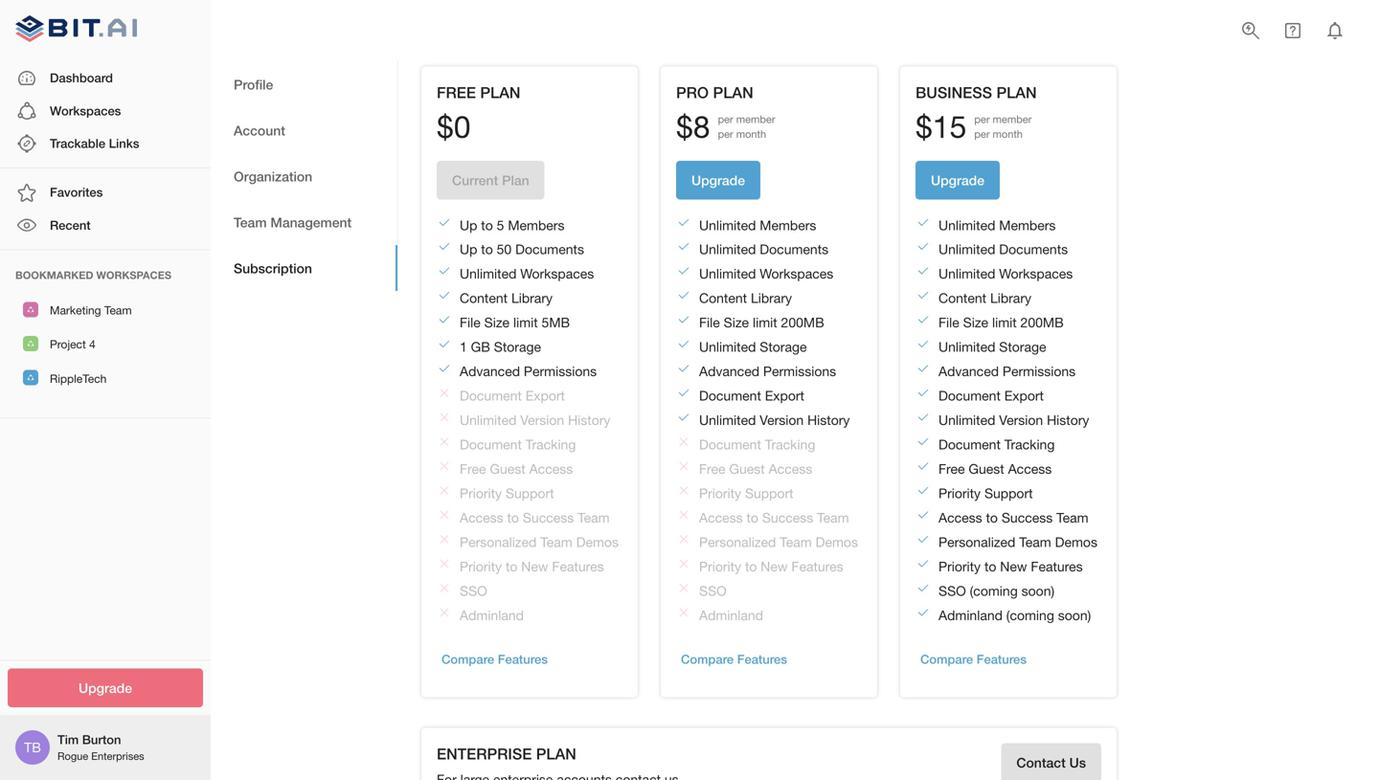 Task type: locate. For each thing, give the bounding box(es) containing it.
0 horizontal spatial month
[[736, 128, 766, 140]]

1 200mb from the left
[[781, 315, 824, 331]]

1 file from the left
[[460, 315, 481, 331]]

sso
[[460, 583, 487, 599], [699, 583, 727, 599], [939, 583, 966, 599]]

1 free guest access from the left
[[460, 461, 573, 477]]

version
[[520, 413, 564, 428], [760, 413, 804, 428], [999, 413, 1043, 428]]

unlimited workspaces
[[460, 266, 594, 282], [699, 266, 834, 282], [939, 266, 1073, 282]]

month
[[736, 128, 766, 140], [993, 128, 1023, 140]]

2 horizontal spatial new
[[1000, 559, 1027, 575]]

3 storage from the left
[[999, 339, 1047, 355]]

profile link
[[211, 61, 398, 107]]

enterprise plan
[[437, 745, 576, 763]]

bookmarked workspaces
[[15, 269, 171, 282]]

members
[[508, 217, 565, 233], [760, 217, 817, 233], [999, 217, 1056, 233]]

2 unlimited workspaces from the left
[[699, 266, 834, 282]]

unlimited storage
[[699, 339, 807, 355], [939, 339, 1047, 355]]

0 horizontal spatial unlimited documents
[[699, 242, 829, 257]]

up to 50 documents
[[460, 242, 584, 257]]

2 horizontal spatial unlimited workspaces
[[939, 266, 1073, 282]]

(coming down sso (coming soon)
[[1007, 608, 1054, 624]]

up
[[460, 217, 477, 233], [460, 242, 477, 257]]

1 horizontal spatial soon)
[[1058, 608, 1091, 624]]

new
[[521, 559, 548, 575], [761, 559, 788, 575], [1000, 559, 1027, 575]]

0 horizontal spatial soon)
[[1022, 583, 1055, 599]]

upgrade button
[[676, 161, 761, 199], [916, 161, 1000, 199], [8, 669, 203, 708]]

2 version from the left
[[760, 413, 804, 428]]

subscription link
[[211, 245, 398, 291]]

favorites button
[[0, 176, 211, 209]]

version for $15
[[999, 413, 1043, 428]]

member inside business plan $15 per member per month
[[993, 113, 1032, 126]]

200mb
[[781, 315, 824, 331], [1021, 315, 1064, 331]]

2 200mb from the left
[[1021, 315, 1064, 331]]

plan inside business plan $15 per member per month
[[997, 83, 1037, 101]]

1 document tracking from the left
[[460, 437, 576, 453]]

plan for $0
[[480, 83, 521, 101]]

file for $15
[[939, 315, 960, 331]]

sso for $0
[[460, 583, 487, 599]]

unlimited version history for $15
[[939, 413, 1089, 428]]

2 horizontal spatial size
[[963, 315, 989, 331]]

2 horizontal spatial unlimited version history
[[939, 413, 1089, 428]]

success
[[523, 510, 574, 526], [762, 510, 813, 526], [1002, 510, 1053, 526]]

size
[[484, 315, 510, 331], [724, 315, 749, 331], [963, 315, 989, 331]]

(coming
[[970, 583, 1018, 599], [1007, 608, 1054, 624]]

up for up to 50 documents
[[460, 242, 477, 257]]

1 horizontal spatial free guest access
[[699, 461, 812, 477]]

2 horizontal spatial export
[[1005, 388, 1044, 404]]

1 compare features from the left
[[442, 652, 548, 667]]

1 horizontal spatial storage
[[760, 339, 807, 355]]

team management
[[234, 214, 352, 230]]

1 horizontal spatial size
[[724, 315, 749, 331]]

2 horizontal spatial sso
[[939, 583, 966, 599]]

0 horizontal spatial 200mb
[[781, 315, 824, 331]]

2 horizontal spatial compare features
[[921, 652, 1027, 667]]

3 guest from the left
[[969, 461, 1005, 477]]

permissions
[[524, 364, 597, 380], [763, 364, 836, 380], [1003, 364, 1076, 380]]

2 document export from the left
[[699, 388, 805, 404]]

0 vertical spatial soon)
[[1022, 583, 1055, 599]]

per
[[718, 113, 733, 126], [975, 113, 990, 126], [718, 128, 733, 140], [975, 128, 990, 140]]

3 history from the left
[[1047, 413, 1089, 428]]

unlimited
[[699, 217, 756, 233], [939, 217, 996, 233], [699, 242, 756, 257], [939, 242, 996, 257], [460, 266, 517, 282], [699, 266, 756, 282], [939, 266, 996, 282], [699, 339, 756, 355], [939, 339, 996, 355], [460, 413, 517, 428], [699, 413, 756, 428], [939, 413, 996, 428]]

new for $8
[[761, 559, 788, 575]]

bookmarked
[[15, 269, 93, 282]]

1 advanced from the left
[[460, 364, 520, 380]]

1 unlimited members from the left
[[699, 217, 817, 233]]

1 horizontal spatial export
[[765, 388, 805, 404]]

unlimited storage for $15
[[939, 339, 1047, 355]]

month right $8
[[736, 128, 766, 140]]

0 horizontal spatial priority support
[[460, 486, 554, 502]]

compare for $8
[[681, 652, 734, 667]]

compare features for $15
[[921, 652, 1027, 667]]

plan for $15
[[997, 83, 1037, 101]]

dashboard button
[[0, 62, 211, 95]]

account
[[234, 122, 285, 138]]

1 horizontal spatial 200mb
[[1021, 315, 1064, 331]]

1 horizontal spatial content
[[699, 290, 747, 306]]

links
[[109, 136, 139, 151]]

storage
[[494, 339, 541, 355], [760, 339, 807, 355], [999, 339, 1047, 355]]

0 horizontal spatial sso
[[460, 583, 487, 599]]

unlimited version history for $8
[[699, 413, 850, 428]]

recent button
[[0, 209, 211, 242]]

upgrade up burton
[[79, 681, 132, 696]]

1 horizontal spatial library
[[751, 290, 792, 306]]

file size limit 200mb for $15
[[939, 315, 1064, 331]]

0 horizontal spatial unlimited version history
[[460, 413, 611, 428]]

workspaces button
[[0, 95, 211, 127]]

1 horizontal spatial file size limit 200mb
[[939, 315, 1064, 331]]

1 month from the left
[[736, 128, 766, 140]]

size for $0
[[484, 315, 510, 331]]

month for $15
[[993, 128, 1023, 140]]

tracking for $8
[[765, 437, 816, 453]]

3 advanced permissions from the left
[[939, 364, 1076, 380]]

0 horizontal spatial compare features
[[442, 652, 548, 667]]

0 horizontal spatial document tracking
[[460, 437, 576, 453]]

documents
[[515, 242, 584, 257], [760, 242, 829, 257], [999, 242, 1068, 257]]

1 horizontal spatial personalized
[[699, 535, 776, 550]]

0 horizontal spatial document export
[[460, 388, 565, 404]]

1 priority to new features from the left
[[460, 559, 604, 575]]

month inside pro plan $8 per member per month
[[736, 128, 766, 140]]

2 size from the left
[[724, 315, 749, 331]]

access to success team
[[460, 510, 610, 526], [699, 510, 849, 526], [939, 510, 1089, 526]]

free for $8
[[699, 461, 726, 477]]

1 limit from the left
[[513, 315, 538, 331]]

month inside business plan $15 per member per month
[[993, 128, 1023, 140]]

2 member from the left
[[993, 113, 1032, 126]]

2 horizontal spatial success
[[1002, 510, 1053, 526]]

1 horizontal spatial advanced permissions
[[699, 364, 836, 380]]

1 horizontal spatial file
[[699, 315, 720, 331]]

1 adminland from the left
[[460, 608, 524, 624]]

2 file size limit 200mb from the left
[[939, 315, 1064, 331]]

1 history from the left
[[568, 413, 611, 428]]

3 size from the left
[[963, 315, 989, 331]]

sso for $8
[[699, 583, 727, 599]]

1 horizontal spatial access to success team
[[699, 510, 849, 526]]

upgrade for $15
[[931, 172, 985, 188]]

priority to new features for $8
[[699, 559, 844, 575]]

3 priority to new features from the left
[[939, 559, 1083, 575]]

1 horizontal spatial version
[[760, 413, 804, 428]]

members for $8
[[760, 217, 817, 233]]

priority to new features for $15
[[939, 559, 1083, 575]]

plan right business
[[997, 83, 1037, 101]]

up to 5 members
[[460, 217, 565, 233]]

file for $8
[[699, 315, 720, 331]]

0 horizontal spatial history
[[568, 413, 611, 428]]

2 horizontal spatial advanced permissions
[[939, 364, 1076, 380]]

2 guest from the left
[[729, 461, 765, 477]]

3 compare from the left
[[921, 652, 973, 667]]

2 limit from the left
[[753, 315, 777, 331]]

1 horizontal spatial success
[[762, 510, 813, 526]]

3 personalized from the left
[[939, 535, 1016, 550]]

document export for $15
[[939, 388, 1044, 404]]

3 documents from the left
[[999, 242, 1068, 257]]

3 demos from the left
[[1055, 535, 1098, 550]]

2 storage from the left
[[760, 339, 807, 355]]

2 horizontal spatial compare
[[921, 652, 973, 667]]

2 members from the left
[[760, 217, 817, 233]]

content library for $15
[[939, 290, 1032, 306]]

2 horizontal spatial free guest access
[[939, 461, 1052, 477]]

3 content from the left
[[939, 290, 987, 306]]

history for $8
[[808, 413, 850, 428]]

2 horizontal spatial advanced
[[939, 364, 999, 380]]

up left the 50
[[460, 242, 477, 257]]

2 horizontal spatial guest
[[969, 461, 1005, 477]]

0 horizontal spatial support
[[506, 486, 554, 502]]

1 horizontal spatial upgrade
[[692, 172, 745, 188]]

upgrade button up burton
[[8, 669, 203, 708]]

limit
[[513, 315, 538, 331], [753, 315, 777, 331], [992, 315, 1017, 331]]

upgrade down $8
[[692, 172, 745, 188]]

1 horizontal spatial unlimited storage
[[939, 339, 1047, 355]]

1 horizontal spatial month
[[993, 128, 1023, 140]]

access to success team for $8
[[699, 510, 849, 526]]

member right $8
[[736, 113, 775, 126]]

0 horizontal spatial documents
[[515, 242, 584, 257]]

0 horizontal spatial free
[[460, 461, 486, 477]]

3 version from the left
[[999, 413, 1043, 428]]

plan
[[480, 83, 521, 101], [713, 83, 753, 101], [997, 83, 1037, 101], [536, 745, 576, 763]]

3 compare features button from the left
[[916, 645, 1032, 675]]

plan right pro
[[713, 83, 753, 101]]

0 horizontal spatial export
[[526, 388, 565, 404]]

3 priority support from the left
[[939, 486, 1033, 502]]

2 unlimited version history from the left
[[699, 413, 850, 428]]

unlimited workspaces for $0
[[460, 266, 594, 282]]

1 size from the left
[[484, 315, 510, 331]]

3 document tracking from the left
[[939, 437, 1055, 453]]

0 horizontal spatial storage
[[494, 339, 541, 355]]

team
[[234, 214, 267, 230], [104, 304, 132, 317], [578, 510, 610, 526], [817, 510, 849, 526], [1057, 510, 1089, 526], [540, 535, 573, 550], [780, 535, 812, 550], [1019, 535, 1051, 550]]

to
[[481, 217, 493, 233], [481, 242, 493, 257], [507, 510, 519, 526], [747, 510, 759, 526], [986, 510, 998, 526], [506, 559, 518, 575], [745, 559, 757, 575], [985, 559, 997, 575]]

2 permissions from the left
[[763, 364, 836, 380]]

2 horizontal spatial free
[[939, 461, 965, 477]]

tab list containing profile
[[211, 61, 398, 291]]

compare
[[442, 652, 494, 667], [681, 652, 734, 667], [921, 652, 973, 667]]

1 horizontal spatial priority support
[[699, 486, 794, 502]]

3 unlimited version history from the left
[[939, 413, 1089, 428]]

advanced for $15
[[939, 364, 999, 380]]

2 unlimited storage from the left
[[939, 339, 1047, 355]]

soon) for sso (coming soon)
[[1022, 583, 1055, 599]]

1 horizontal spatial permissions
[[763, 364, 836, 380]]

2 horizontal spatial upgrade
[[931, 172, 985, 188]]

rogue
[[57, 750, 88, 763]]

burton
[[82, 733, 121, 748]]

2 personalized from the left
[[699, 535, 776, 550]]

1 horizontal spatial members
[[760, 217, 817, 233]]

upgrade
[[692, 172, 745, 188], [931, 172, 985, 188], [79, 681, 132, 696]]

1 horizontal spatial free
[[699, 461, 726, 477]]

1 horizontal spatial support
[[745, 486, 794, 502]]

0 horizontal spatial members
[[508, 217, 565, 233]]

1 guest from the left
[[490, 461, 526, 477]]

adminland
[[460, 608, 524, 624], [699, 608, 763, 624], [939, 608, 1003, 624]]

1 horizontal spatial unlimited documents
[[939, 242, 1068, 257]]

2 priority support from the left
[[699, 486, 794, 502]]

upgrade button down $8
[[676, 161, 761, 199]]

2 free from the left
[[699, 461, 726, 477]]

priority support for $8
[[699, 486, 794, 502]]

up left '5'
[[460, 217, 477, 233]]

support for $8
[[745, 486, 794, 502]]

profile
[[234, 76, 273, 92]]

month right $15
[[993, 128, 1023, 140]]

0 horizontal spatial adminland
[[460, 608, 524, 624]]

support
[[506, 486, 554, 502], [745, 486, 794, 502], [985, 486, 1033, 502]]

0 horizontal spatial limit
[[513, 315, 538, 331]]

workspaces
[[96, 269, 171, 282]]

1 vertical spatial up
[[460, 242, 477, 257]]

2 documents from the left
[[760, 242, 829, 257]]

2 horizontal spatial tracking
[[1005, 437, 1055, 453]]

document export for $8
[[699, 388, 805, 404]]

document tracking
[[460, 437, 576, 453], [699, 437, 816, 453], [939, 437, 1055, 453]]

trackable links button
[[0, 127, 211, 160]]

soon)
[[1022, 583, 1055, 599], [1058, 608, 1091, 624]]

unlimited documents
[[699, 242, 829, 257], [939, 242, 1068, 257]]

member inside pro plan $8 per member per month
[[736, 113, 775, 126]]

0 horizontal spatial file size limit 200mb
[[699, 315, 824, 331]]

upgrade button down $15
[[916, 161, 1000, 199]]

tab list
[[211, 61, 398, 291]]

trackable
[[50, 136, 105, 151]]

4
[[89, 338, 96, 351]]

documents for $8
[[760, 242, 829, 257]]

1 vertical spatial soon)
[[1058, 608, 1091, 624]]

3 document export from the left
[[939, 388, 1044, 404]]

0 horizontal spatial success
[[523, 510, 574, 526]]

1 advanced permissions from the left
[[460, 364, 597, 380]]

advanced permissions for $8
[[699, 364, 836, 380]]

2 horizontal spatial demos
[[1055, 535, 1098, 550]]

2 horizontal spatial version
[[999, 413, 1043, 428]]

1 horizontal spatial unlimited version history
[[699, 413, 850, 428]]

0 horizontal spatial free guest access
[[460, 461, 573, 477]]

trackable links
[[50, 136, 139, 151]]

2 priority to new features from the left
[[699, 559, 844, 575]]

3 tracking from the left
[[1005, 437, 1055, 453]]

2 demos from the left
[[816, 535, 858, 550]]

2 advanced from the left
[[699, 364, 760, 380]]

0 horizontal spatial unlimited members
[[699, 217, 817, 233]]

content library for $0
[[460, 290, 553, 306]]

export
[[526, 388, 565, 404], [765, 388, 805, 404], [1005, 388, 1044, 404]]

2 new from the left
[[761, 559, 788, 575]]

3 limit from the left
[[992, 315, 1017, 331]]

unlimited documents for $8
[[699, 242, 829, 257]]

2 sso from the left
[[699, 583, 727, 599]]

1 horizontal spatial compare
[[681, 652, 734, 667]]

3 permissions from the left
[[1003, 364, 1076, 380]]

compare features button
[[437, 645, 553, 675], [676, 645, 792, 675], [916, 645, 1032, 675]]

plan right free
[[480, 83, 521, 101]]

0 horizontal spatial content
[[460, 290, 508, 306]]

1 horizontal spatial document tracking
[[699, 437, 816, 453]]

library for $15
[[990, 290, 1032, 306]]

0 horizontal spatial access to success team
[[460, 510, 610, 526]]

1 success from the left
[[523, 510, 574, 526]]

advanced permissions
[[460, 364, 597, 380], [699, 364, 836, 380], [939, 364, 1076, 380]]

1 horizontal spatial upgrade button
[[676, 161, 761, 199]]

2 unlimited members from the left
[[939, 217, 1056, 233]]

(coming up adminland (coming soon)
[[970, 583, 1018, 599]]

priority support
[[460, 486, 554, 502], [699, 486, 794, 502], [939, 486, 1033, 502]]

plan inside pro plan $8 per member per month
[[713, 83, 753, 101]]

1 horizontal spatial personalized team demos
[[699, 535, 858, 550]]

file
[[460, 315, 481, 331], [699, 315, 720, 331], [939, 315, 960, 331]]

200mb for $15
[[1021, 315, 1064, 331]]

personalized
[[460, 535, 537, 550], [699, 535, 776, 550], [939, 535, 1016, 550]]

unlimited storage for $8
[[699, 339, 807, 355]]

2 file from the left
[[699, 315, 720, 331]]

0 vertical spatial up
[[460, 217, 477, 233]]

1 up from the top
[[460, 217, 477, 233]]

0 horizontal spatial personalized team demos
[[460, 535, 619, 550]]

2 compare from the left
[[681, 652, 734, 667]]

gb
[[471, 339, 490, 355]]

3 access to success team from the left
[[939, 510, 1089, 526]]

library for $8
[[751, 290, 792, 306]]

2 month from the left
[[993, 128, 1023, 140]]

3 file from the left
[[939, 315, 960, 331]]

member right $15
[[993, 113, 1032, 126]]

2 horizontal spatial storage
[[999, 339, 1047, 355]]

content
[[460, 290, 508, 306], [699, 290, 747, 306], [939, 290, 987, 306]]

tracking
[[526, 437, 576, 453], [765, 437, 816, 453], [1005, 437, 1055, 453]]

1 horizontal spatial limit
[[753, 315, 777, 331]]

1 vertical spatial (coming
[[1007, 608, 1054, 624]]

2 history from the left
[[808, 413, 850, 428]]

0 horizontal spatial new
[[521, 559, 548, 575]]

unlimited version history
[[460, 413, 611, 428], [699, 413, 850, 428], [939, 413, 1089, 428]]

1 unlimited storage from the left
[[699, 339, 807, 355]]

1 unlimited workspaces from the left
[[460, 266, 594, 282]]

0 horizontal spatial tracking
[[526, 437, 576, 453]]

features
[[552, 559, 604, 575], [792, 559, 844, 575], [1031, 559, 1083, 575], [498, 652, 548, 667], [737, 652, 787, 667], [977, 652, 1027, 667]]

free for $15
[[939, 461, 965, 477]]

guest for $15
[[969, 461, 1005, 477]]

3 new from the left
[[1000, 559, 1027, 575]]

unlimited members
[[699, 217, 817, 233], [939, 217, 1056, 233]]

1 horizontal spatial documents
[[760, 242, 829, 257]]

2 horizontal spatial limit
[[992, 315, 1017, 331]]

2 horizontal spatial members
[[999, 217, 1056, 233]]

content for $0
[[460, 290, 508, 306]]

3 members from the left
[[999, 217, 1056, 233]]

access
[[529, 461, 573, 477], [769, 461, 812, 477], [1008, 461, 1052, 477], [460, 510, 503, 526], [699, 510, 743, 526], [939, 510, 982, 526]]

1 personalized from the left
[[460, 535, 537, 550]]

1 library from the left
[[511, 290, 553, 306]]

size for $8
[[724, 315, 749, 331]]

2 compare features button from the left
[[676, 645, 792, 675]]

2 content library from the left
[[699, 290, 792, 306]]

2 horizontal spatial content
[[939, 290, 987, 306]]

1 content from the left
[[460, 290, 508, 306]]

compare features for $8
[[681, 652, 787, 667]]

member
[[736, 113, 775, 126], [993, 113, 1032, 126]]

compare features button for $15
[[916, 645, 1032, 675]]

3 unlimited workspaces from the left
[[939, 266, 1073, 282]]

1 horizontal spatial member
[[993, 113, 1032, 126]]

limit for $8
[[753, 315, 777, 331]]

1 file size limit 200mb from the left
[[699, 315, 824, 331]]

upgrade down $15
[[931, 172, 985, 188]]

2 horizontal spatial personalized
[[939, 535, 1016, 550]]

2 horizontal spatial compare features button
[[916, 645, 1032, 675]]

2 horizontal spatial upgrade button
[[916, 161, 1000, 199]]

permissions for $8
[[763, 364, 836, 380]]

2 support from the left
[[745, 486, 794, 502]]

0 horizontal spatial demos
[[576, 535, 619, 550]]

3 compare features from the left
[[921, 652, 1027, 667]]

3 personalized team demos from the left
[[939, 535, 1098, 550]]

0 horizontal spatial version
[[520, 413, 564, 428]]

1 export from the left
[[526, 388, 565, 404]]

plan inside free plan $0
[[480, 83, 521, 101]]

1 horizontal spatial content library
[[699, 290, 792, 306]]

2 up from the top
[[460, 242, 477, 257]]

2 access to success team from the left
[[699, 510, 849, 526]]

2 horizontal spatial priority to new features
[[939, 559, 1083, 575]]

1 horizontal spatial demos
[[816, 535, 858, 550]]

3 library from the left
[[990, 290, 1032, 306]]

0 horizontal spatial advanced
[[460, 364, 520, 380]]

2 document tracking from the left
[[699, 437, 816, 453]]

3 adminland from the left
[[939, 608, 1003, 624]]

plan for $8
[[713, 83, 753, 101]]

3 content library from the left
[[939, 290, 1032, 306]]

3 advanced from the left
[[939, 364, 999, 380]]

1 horizontal spatial sso
[[699, 583, 727, 599]]

history
[[568, 413, 611, 428], [808, 413, 850, 428], [1047, 413, 1089, 428]]

2 horizontal spatial priority support
[[939, 486, 1033, 502]]

compare features
[[442, 652, 548, 667], [681, 652, 787, 667], [921, 652, 1027, 667]]

document export
[[460, 388, 565, 404], [699, 388, 805, 404], [939, 388, 1044, 404]]

marketing team
[[50, 304, 132, 317]]

team management link
[[211, 199, 398, 245]]

3 support from the left
[[985, 486, 1033, 502]]

0 horizontal spatial compare
[[442, 652, 494, 667]]



Task type: describe. For each thing, give the bounding box(es) containing it.
1 demos from the left
[[576, 535, 619, 550]]

enterprises
[[91, 750, 144, 763]]

permissions for $15
[[1003, 364, 1076, 380]]

200mb for $8
[[781, 315, 824, 331]]

rippletech
[[50, 372, 107, 385]]

$0
[[437, 109, 471, 144]]

$8
[[676, 109, 710, 144]]

1 priority support from the left
[[460, 486, 554, 502]]

export for $8
[[765, 388, 805, 404]]

workspaces for $15
[[999, 266, 1073, 282]]

1 new from the left
[[521, 559, 548, 575]]

storage for $8
[[760, 339, 807, 355]]

project
[[50, 338, 86, 351]]

upgrade button for $15
[[916, 161, 1000, 199]]

success for $8
[[762, 510, 813, 526]]

tracking for $15
[[1005, 437, 1055, 453]]

marketing team button
[[0, 293, 211, 327]]

organization link
[[211, 153, 398, 199]]

1 gb storage
[[460, 339, 541, 355]]

1 documents from the left
[[515, 242, 584, 257]]

guest for $8
[[729, 461, 765, 477]]

adminland for $0
[[460, 608, 524, 624]]

personalized for $8
[[699, 535, 776, 550]]

(coming for adminland
[[1007, 608, 1054, 624]]

upgrade button for $8
[[676, 161, 761, 199]]

1 unlimited version history from the left
[[460, 413, 611, 428]]

success for $15
[[1002, 510, 1053, 526]]

upgrade for $8
[[692, 172, 745, 188]]

50
[[497, 242, 512, 257]]

project 4
[[50, 338, 96, 351]]

(coming for sso
[[970, 583, 1018, 599]]

1 personalized team demos from the left
[[460, 535, 619, 550]]

file size limit 5mb
[[460, 315, 570, 331]]

file for $0
[[460, 315, 481, 331]]

free plan $0
[[437, 83, 521, 144]]

1 storage from the left
[[494, 339, 541, 355]]

business
[[916, 83, 992, 101]]

0 horizontal spatial upgrade button
[[8, 669, 203, 708]]

business plan $15 per member per month
[[916, 83, 1037, 144]]

project 4 button
[[0, 327, 211, 361]]

1 free from the left
[[460, 461, 486, 477]]

tim
[[57, 733, 79, 748]]

size for $15
[[963, 315, 989, 331]]

1 compare features button from the left
[[437, 645, 553, 675]]

dashboard
[[50, 70, 113, 85]]

1 document export from the left
[[460, 388, 565, 404]]

personalized for $15
[[939, 535, 1016, 550]]

1 members from the left
[[508, 217, 565, 233]]

unlimited workspaces for $15
[[939, 266, 1073, 282]]

month for $8
[[736, 128, 766, 140]]

favorites
[[50, 185, 103, 200]]

version for $8
[[760, 413, 804, 428]]

free guest access for $15
[[939, 461, 1052, 477]]

member for $15
[[993, 113, 1032, 126]]

up for up to 5 members
[[460, 217, 477, 233]]

rippletech button
[[0, 361, 211, 395]]

workspaces inside workspaces "button"
[[50, 103, 121, 118]]

plan right enterprise
[[536, 745, 576, 763]]

pro plan $8 per member per month
[[676, 83, 775, 144]]

free
[[437, 83, 476, 101]]

unlimited members for $15
[[939, 217, 1056, 233]]

marketing
[[50, 304, 101, 317]]

personalized team demos for $15
[[939, 535, 1098, 550]]

content for $15
[[939, 290, 987, 306]]

enterprise
[[437, 745, 532, 763]]

personalized team demos for $8
[[699, 535, 858, 550]]

free guest access for $8
[[699, 461, 812, 477]]

members for $15
[[999, 217, 1056, 233]]

unlimited workspaces for $8
[[699, 266, 834, 282]]

unlimited members for $8
[[699, 217, 817, 233]]

priority support for $15
[[939, 486, 1033, 502]]

demos for $15
[[1055, 535, 1098, 550]]

file size limit 200mb for $8
[[699, 315, 824, 331]]

1 version from the left
[[520, 413, 564, 428]]

compare features button for $8
[[676, 645, 792, 675]]

advanced for $8
[[699, 364, 760, 380]]

0 horizontal spatial upgrade
[[79, 681, 132, 696]]

subscription
[[234, 260, 312, 276]]

workspaces for $8
[[760, 266, 834, 282]]

5mb
[[542, 315, 570, 331]]

adminland (coming soon)
[[939, 608, 1091, 624]]

1
[[460, 339, 467, 355]]

storage for $15
[[999, 339, 1047, 355]]

demos for $8
[[816, 535, 858, 550]]

support for $15
[[985, 486, 1033, 502]]

member for $8
[[736, 113, 775, 126]]

sso (coming soon)
[[939, 583, 1055, 599]]

adminland for $8
[[699, 608, 763, 624]]

advanced permissions for $15
[[939, 364, 1076, 380]]

$15
[[916, 109, 967, 144]]

1 tracking from the left
[[526, 437, 576, 453]]

document tracking for $8
[[699, 437, 816, 453]]

limit for $0
[[513, 315, 538, 331]]

advanced for $0
[[460, 364, 520, 380]]

1 compare from the left
[[442, 652, 494, 667]]

1 permissions from the left
[[524, 364, 597, 380]]

contact
[[1017, 755, 1066, 771]]

library for $0
[[511, 290, 553, 306]]

export for $15
[[1005, 388, 1044, 404]]

1 support from the left
[[506, 486, 554, 502]]

pro
[[676, 83, 709, 101]]

3 sso from the left
[[939, 583, 966, 599]]

5
[[497, 217, 504, 233]]

compare for $15
[[921, 652, 973, 667]]

history for $15
[[1047, 413, 1089, 428]]

management
[[270, 214, 352, 230]]

1 access to success team from the left
[[460, 510, 610, 526]]

unlimited documents for $15
[[939, 242, 1068, 257]]

team inside button
[[104, 304, 132, 317]]

workspaces for $0
[[520, 266, 594, 282]]

tim burton rogue enterprises
[[57, 733, 144, 763]]

recent
[[50, 218, 91, 233]]

tb
[[24, 740, 41, 756]]

document tracking for $15
[[939, 437, 1055, 453]]

contact us button
[[1001, 744, 1102, 781]]

account link
[[211, 107, 398, 153]]

limit for $15
[[992, 315, 1017, 331]]

organization
[[234, 168, 312, 184]]

content for $8
[[699, 290, 747, 306]]

us
[[1070, 755, 1086, 771]]

contact us
[[1017, 755, 1086, 771]]

documents for $15
[[999, 242, 1068, 257]]



Task type: vqa. For each thing, say whether or not it's contained in the screenshot.
offer letter image
no



